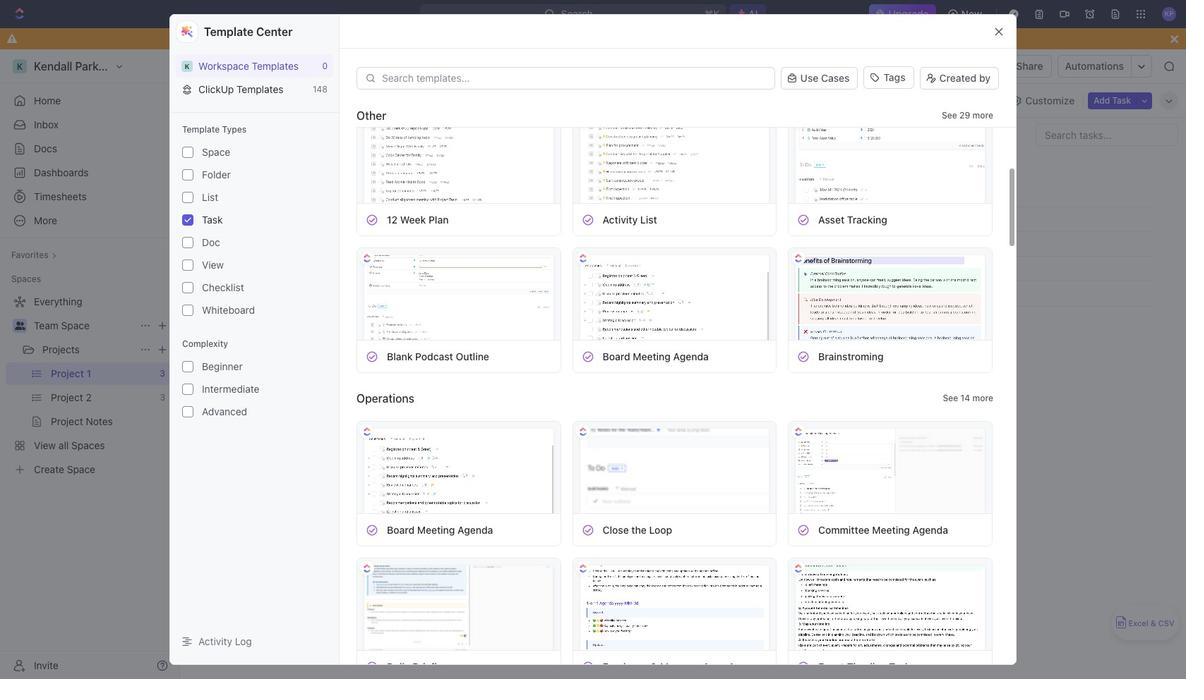 Task type: describe. For each thing, give the bounding box(es) containing it.
template for template types
[[182, 124, 220, 135]]

whiteboard
[[202, 304, 255, 316]]

⌘k
[[705, 8, 720, 20]]

to do
[[232, 167, 259, 178]]

search...
[[562, 8, 602, 20]]

loop
[[649, 524, 672, 536]]

see for operations
[[943, 393, 958, 404]]

see 14 more button
[[937, 390, 999, 407]]

upgrade link
[[869, 4, 936, 24]]

blank podcast outline
[[387, 351, 489, 363]]

by
[[979, 72, 991, 84]]

0 horizontal spatial meeting
[[417, 524, 455, 536]]

new button
[[942, 3, 991, 25]]

on-
[[713, 661, 729, 673]]

share button
[[1008, 55, 1052, 78]]

home link
[[6, 90, 174, 112]]

2 vertical spatial task
[[889, 661, 911, 673]]

team inside tree
[[34, 320, 58, 332]]

employee & manager 1-on-1
[[603, 661, 734, 673]]

spaces
[[11, 274, 41, 285]]

template types
[[182, 124, 247, 135]]

Search tasks... text field
[[1037, 124, 1178, 145]]

Doc checkbox
[[182, 237, 193, 249]]

types
[[222, 124, 247, 135]]

created by button
[[920, 67, 999, 90]]

tree inside sidebar navigation
[[6, 291, 174, 482]]

see for other
[[942, 110, 957, 121]]

0 horizontal spatial board meeting agenda
[[387, 524, 493, 536]]

see 29 more
[[942, 110, 993, 121]]

assignees button
[[579, 126, 645, 143]]

templates for clickup templates
[[237, 83, 284, 95]]

sidebar navigation
[[0, 49, 180, 680]]

upgrade
[[889, 8, 929, 20]]

invite
[[34, 660, 58, 672]]

dashboards
[[34, 167, 89, 179]]

see 29 more button
[[936, 107, 999, 124]]

team space inside tree
[[34, 320, 90, 332]]

activity for activity log
[[198, 636, 232, 648]]

created by
[[940, 72, 991, 84]]

148
[[313, 84, 328, 95]]

intermediate
[[202, 383, 260, 395]]

other
[[357, 109, 386, 122]]

& for manager
[[651, 661, 658, 673]]

employee
[[603, 661, 648, 673]]

user group image
[[193, 63, 202, 70]]

1 vertical spatial task
[[202, 214, 223, 226]]

add task
[[1094, 95, 1131, 106]]

user group image
[[14, 322, 25, 330]]

1 horizontal spatial list
[[263, 94, 280, 106]]

workspace templates
[[198, 60, 299, 72]]

0 vertical spatial team space
[[206, 60, 262, 72]]

2 horizontal spatial board
[[603, 351, 630, 363]]

blank
[[387, 351, 413, 363]]

View checkbox
[[182, 260, 193, 271]]

share
[[1016, 60, 1043, 72]]

inbox link
[[6, 114, 174, 136]]

week
[[400, 214, 426, 226]]

use
[[800, 72, 819, 84]]

excel & csv link
[[1112, 606, 1179, 641]]

to
[[232, 167, 244, 178]]

excel
[[1129, 620, 1149, 629]]

complexity
[[182, 339, 228, 350]]

14
[[961, 393, 970, 404]]

1 horizontal spatial projects
[[292, 60, 329, 72]]

templates for workspace templates
[[252, 60, 299, 72]]

assignees
[[597, 129, 639, 140]]

save button
[[887, 286, 929, 303]]

12
[[387, 214, 398, 226]]

project 1
[[358, 60, 399, 72]]

event
[[818, 661, 845, 673]]

automations button
[[1058, 56, 1131, 77]]

29
[[960, 110, 970, 121]]

task inside button
[[1112, 95, 1131, 106]]

timesheets link
[[6, 186, 174, 208]]

tracking
[[847, 214, 887, 226]]

timesheets
[[34, 191, 87, 203]]

see 14 more
[[943, 393, 993, 404]]

0
[[322, 61, 328, 71]]

use cases button
[[781, 66, 858, 91]]

12 week plan
[[387, 214, 449, 226]]

clickup
[[198, 83, 234, 95]]

List checkbox
[[182, 192, 193, 203]]

close
[[603, 524, 629, 536]]

1 inside project 1 link
[[394, 60, 399, 72]]

calendar link
[[304, 91, 348, 111]]

0 vertical spatial projects link
[[274, 58, 332, 75]]

0 vertical spatial board meeting agenda
[[603, 351, 709, 363]]

template center
[[204, 25, 293, 38]]

asset tracking
[[818, 214, 887, 226]]

view
[[202, 259, 224, 271]]

clickup templates
[[198, 83, 284, 95]]

daily briefing
[[387, 661, 449, 673]]

asset
[[818, 214, 845, 226]]

favorites button
[[6, 247, 63, 264]]

task template image for asset tracking
[[797, 214, 810, 226]]

briefing
[[413, 661, 449, 673]]

& for csv
[[1151, 620, 1156, 629]]

cancel
[[850, 288, 878, 299]]

dashboards link
[[6, 162, 174, 184]]

use cases button
[[781, 67, 858, 90]]

2 horizontal spatial agenda
[[913, 524, 948, 536]]

excel & csv
[[1129, 620, 1175, 629]]

projects inside sidebar navigation
[[42, 344, 80, 356]]

doc
[[202, 237, 220, 249]]



Task type: vqa. For each thing, say whether or not it's contained in the screenshot.
the Incoming Closed-Won Deals "link"
no



Task type: locate. For each thing, give the bounding box(es) containing it.
more inside 'button'
[[973, 110, 993, 121]]

add task button
[[1088, 92, 1137, 109]]

templates
[[252, 60, 299, 72], [237, 83, 284, 95]]

team space link up clickup
[[189, 58, 265, 75]]

task template image for brainstroming
[[797, 351, 810, 363]]

task up the doc
[[202, 214, 223, 226]]

0 horizontal spatial projects
[[42, 344, 80, 356]]

0 vertical spatial more
[[973, 110, 993, 121]]

Milestone Name text field
[[253, 282, 666, 304]]

board link
[[207, 91, 237, 111]]

save
[[892, 288, 912, 299]]

1 vertical spatial more
[[973, 393, 993, 404]]

created by button
[[920, 67, 999, 90]]

2 horizontal spatial meeting
[[872, 524, 910, 536]]

see
[[942, 110, 957, 121], [943, 393, 958, 404]]

committee meeting agenda
[[818, 524, 948, 536]]

task template image left asset
[[797, 214, 810, 226]]

team
[[206, 60, 231, 72], [34, 320, 58, 332]]

& left manager
[[651, 661, 658, 673]]

team space up clickup templates
[[206, 60, 262, 72]]

projects
[[292, 60, 329, 72], [42, 344, 80, 356]]

1 horizontal spatial task
[[889, 661, 911, 673]]

1 horizontal spatial board
[[387, 524, 415, 536]]

space up clickup templates
[[233, 60, 262, 72]]

0 horizontal spatial /
[[268, 60, 271, 72]]

tree
[[6, 291, 174, 482]]

1 horizontal spatial team space link
[[189, 58, 265, 75]]

team space right user group icon at top
[[34, 320, 90, 332]]

1 vertical spatial list
[[202, 191, 218, 203]]

docs link
[[6, 138, 174, 160]]

2 horizontal spatial space
[[233, 60, 262, 72]]

checklist
[[202, 282, 244, 294]]

cases
[[821, 72, 850, 84]]

board
[[210, 94, 237, 106], [603, 351, 630, 363], [387, 524, 415, 536]]

0 horizontal spatial team
[[34, 320, 58, 332]]

Beginner checkbox
[[182, 362, 193, 373]]

task template image left brainstroming
[[797, 351, 810, 363]]

outline
[[456, 351, 489, 363]]

task template image
[[366, 214, 378, 226], [797, 214, 810, 226], [797, 351, 810, 363], [797, 661, 810, 674]]

more
[[973, 110, 993, 121], [973, 393, 993, 404]]

1 right 1-
[[729, 661, 734, 673]]

1 vertical spatial &
[[651, 661, 658, 673]]

2 vertical spatial space
[[61, 320, 90, 332]]

&
[[1151, 620, 1156, 629], [651, 661, 658, 673]]

team space link inside tree
[[34, 315, 134, 338]]

tags button
[[864, 66, 914, 90]]

0 vertical spatial projects
[[292, 60, 329, 72]]

task
[[1112, 95, 1131, 106], [202, 214, 223, 226], [889, 661, 911, 673]]

Folder checkbox
[[182, 169, 193, 181]]

0 horizontal spatial 1
[[394, 60, 399, 72]]

1 vertical spatial space
[[202, 146, 230, 158]]

1 vertical spatial board meeting agenda
[[387, 524, 493, 536]]

see left 29 on the right of the page
[[942, 110, 957, 121]]

1 vertical spatial activity
[[198, 636, 232, 648]]

1 vertical spatial team space link
[[34, 315, 134, 338]]

2 / from the left
[[335, 60, 338, 72]]

activity list
[[603, 214, 657, 226]]

Advanced checkbox
[[182, 407, 193, 418]]

task template image for event timeline task
[[797, 661, 810, 674]]

0 vertical spatial template
[[204, 25, 254, 38]]

created
[[940, 72, 977, 84]]

1 vertical spatial see
[[943, 393, 958, 404]]

0 horizontal spatial agenda
[[458, 524, 493, 536]]

0 vertical spatial list
[[263, 94, 280, 106]]

use cases
[[800, 72, 850, 84]]

favorites
[[11, 250, 48, 261]]

folder
[[202, 169, 231, 181]]

1 horizontal spatial projects link
[[274, 58, 332, 75]]

0 vertical spatial team
[[206, 60, 231, 72]]

timeline
[[847, 661, 887, 673]]

add
[[1094, 95, 1110, 106]]

customize button
[[1007, 91, 1079, 111]]

template for template center
[[204, 25, 254, 38]]

0 horizontal spatial &
[[651, 661, 658, 673]]

more inside button
[[973, 393, 993, 404]]

operations
[[357, 393, 414, 405]]

2 more from the top
[[973, 393, 993, 404]]

activity
[[603, 214, 638, 226], [198, 636, 232, 648]]

2 horizontal spatial list
[[640, 214, 657, 226]]

0 vertical spatial 1
[[394, 60, 399, 72]]

daily
[[387, 661, 410, 673]]

home
[[34, 95, 61, 107]]

0 horizontal spatial space
[[61, 320, 90, 332]]

brainstroming
[[818, 351, 884, 363]]

activity inside button
[[198, 636, 232, 648]]

activity log
[[198, 636, 252, 648]]

0 horizontal spatial team space
[[34, 320, 90, 332]]

0 horizontal spatial projects link
[[42, 339, 134, 362]]

templates down center
[[252, 60, 299, 72]]

1 vertical spatial team
[[34, 320, 58, 332]]

beginner
[[202, 361, 243, 373]]

list link
[[261, 91, 280, 111]]

Intermediate checkbox
[[182, 384, 193, 395]]

k
[[185, 62, 190, 70]]

more for operations
[[973, 393, 993, 404]]

0 horizontal spatial team space link
[[34, 315, 134, 338]]

/ right 0
[[335, 60, 338, 72]]

task template image for 12 week plan
[[366, 214, 378, 226]]

tags
[[884, 71, 906, 83]]

manager
[[660, 661, 701, 673]]

event timeline task
[[818, 661, 911, 673]]

Checklist checkbox
[[182, 282, 193, 294]]

see inside button
[[943, 393, 958, 404]]

0 horizontal spatial task
[[202, 214, 223, 226]]

2 vertical spatial board
[[387, 524, 415, 536]]

task template image left event
[[797, 661, 810, 674]]

list
[[263, 94, 280, 106], [202, 191, 218, 203], [640, 214, 657, 226]]

1 right project
[[394, 60, 399, 72]]

templates down workspace templates
[[237, 83, 284, 95]]

1 vertical spatial board
[[603, 351, 630, 363]]

podcast
[[415, 351, 453, 363]]

cancel button
[[845, 286, 884, 303]]

2 horizontal spatial task
[[1112, 95, 1131, 106]]

1 vertical spatial projects link
[[42, 339, 134, 362]]

calendar
[[306, 94, 348, 106]]

space up folder
[[202, 146, 230, 158]]

tree containing team space
[[6, 291, 174, 482]]

space
[[233, 60, 262, 72], [202, 146, 230, 158], [61, 320, 90, 332]]

0 horizontal spatial activity
[[198, 636, 232, 648]]

new
[[961, 8, 982, 20]]

inbox
[[34, 119, 59, 131]]

1 vertical spatial template
[[182, 124, 220, 135]]

1 horizontal spatial meeting
[[633, 351, 671, 363]]

Space checkbox
[[182, 147, 193, 158]]

task right add
[[1112, 95, 1131, 106]]

1-
[[704, 661, 713, 673]]

log
[[235, 636, 252, 648]]

0 vertical spatial space
[[233, 60, 262, 72]]

team space link
[[189, 58, 265, 75], [34, 315, 134, 338]]

activity for activity list
[[603, 214, 638, 226]]

1 vertical spatial 1
[[729, 661, 734, 673]]

1 horizontal spatial 1
[[729, 661, 734, 673]]

activity log button
[[176, 631, 333, 654]]

project 1 link
[[341, 58, 402, 75]]

space right user group icon at top
[[61, 320, 90, 332]]

customize
[[1025, 94, 1075, 106]]

0 vertical spatial activity
[[603, 214, 638, 226]]

2 vertical spatial list
[[640, 214, 657, 226]]

task template image
[[581, 214, 594, 226], [366, 351, 378, 363], [581, 351, 594, 363], [366, 524, 378, 537], [581, 524, 594, 537], [797, 524, 810, 537], [366, 661, 378, 674], [581, 661, 594, 674]]

template up space checkbox
[[182, 124, 220, 135]]

1 horizontal spatial agenda
[[673, 351, 709, 363]]

1 horizontal spatial /
[[335, 60, 338, 72]]

/
[[268, 60, 271, 72], [335, 60, 338, 72]]

automations
[[1065, 60, 1124, 72]]

0 horizontal spatial board
[[210, 94, 237, 106]]

committee
[[818, 524, 870, 536]]

team right user group icon at top
[[34, 320, 58, 332]]

task template image left 12
[[366, 214, 378, 226]]

meeting
[[633, 351, 671, 363], [417, 524, 455, 536], [872, 524, 910, 536]]

1 more from the top
[[973, 110, 993, 121]]

1 horizontal spatial activity
[[603, 214, 638, 226]]

1 horizontal spatial team space
[[206, 60, 262, 72]]

1 / from the left
[[268, 60, 271, 72]]

see left 14
[[943, 393, 958, 404]]

& left csv
[[1151, 620, 1156, 629]]

0 vertical spatial templates
[[252, 60, 299, 72]]

projects link
[[274, 58, 332, 75], [42, 339, 134, 362]]

1 vertical spatial team space
[[34, 320, 90, 332]]

0 vertical spatial see
[[942, 110, 957, 121]]

task right timeline
[[889, 661, 911, 673]]

1 horizontal spatial team
[[206, 60, 231, 72]]

0 vertical spatial board
[[210, 94, 237, 106]]

space inside sidebar navigation
[[61, 320, 90, 332]]

team right user group image
[[206, 60, 231, 72]]

Whiteboard checkbox
[[182, 305, 193, 316]]

tags button
[[864, 66, 914, 89]]

do
[[246, 167, 259, 178]]

kendall parks's workspace, , element
[[181, 60, 193, 72]]

1 horizontal spatial &
[[1151, 620, 1156, 629]]

team space
[[206, 60, 262, 72], [34, 320, 90, 332]]

workspace
[[198, 60, 249, 72]]

more right 14
[[973, 393, 993, 404]]

Search templates... text field
[[382, 73, 767, 84]]

0 vertical spatial &
[[1151, 620, 1156, 629]]

1 horizontal spatial board meeting agenda
[[603, 351, 709, 363]]

see inside 'button'
[[942, 110, 957, 121]]

0 horizontal spatial list
[[202, 191, 218, 203]]

csv
[[1159, 620, 1175, 629]]

0 vertical spatial task
[[1112, 95, 1131, 106]]

more right 29 on the right of the page
[[973, 110, 993, 121]]

the
[[632, 524, 647, 536]]

1 vertical spatial templates
[[237, 83, 284, 95]]

1 vertical spatial projects
[[42, 344, 80, 356]]

0 vertical spatial team space link
[[189, 58, 265, 75]]

1 horizontal spatial space
[[202, 146, 230, 158]]

Task checkbox
[[182, 215, 193, 226]]

template up workspace
[[204, 25, 254, 38]]

task template element
[[366, 214, 378, 226], [581, 214, 594, 226], [797, 214, 810, 226], [366, 351, 378, 363], [581, 351, 594, 363], [797, 351, 810, 363], [366, 524, 378, 537], [581, 524, 594, 537], [797, 524, 810, 537], [366, 661, 378, 674], [581, 661, 594, 674], [797, 661, 810, 674]]

more for other
[[973, 110, 993, 121]]

/ down center
[[268, 60, 271, 72]]

team space link right user group icon at top
[[34, 315, 134, 338]]

docs
[[34, 143, 57, 155]]



